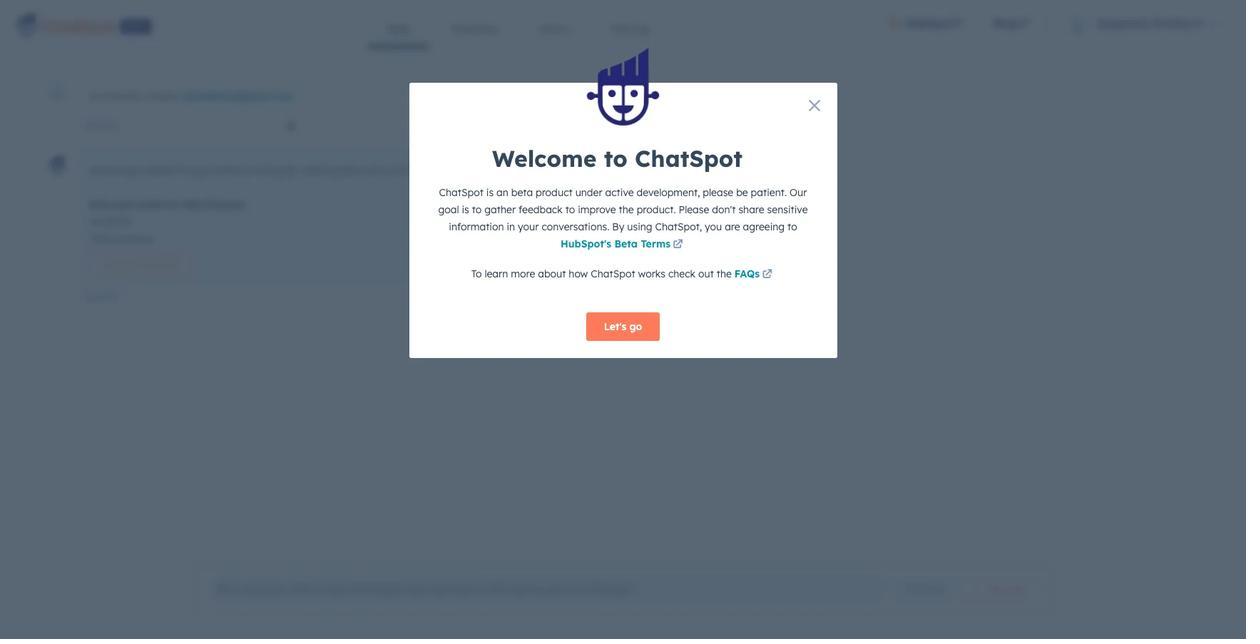 Task type: describe. For each thing, give the bounding box(es) containing it.
chatspot logo image
[[579, 43, 668, 132]]

is right goal
[[462, 203, 469, 216]]

chat link
[[367, 12, 430, 46]]

conversations.
[[542, 220, 610, 233]]

feedback
[[519, 203, 563, 216]]

hubspot link
[[871, 0, 979, 46]]

10/27/23.
[[728, 164, 772, 177]]

schultz
[[324, 164, 357, 177]]

0 horizontal spatial your
[[191, 164, 212, 177]]

link opens in a new window image inside hubspot's beta terms link
[[673, 240, 683, 250]]

history link
[[518, 12, 592, 46]]

10/19/23
[[89, 215, 130, 228]]

settings
[[612, 23, 650, 36]]

let's go button
[[586, 313, 660, 341]]

1 12:57 from the top
[[83, 121, 103, 131]]

1 horizontal spatial in
[[179, 164, 188, 177]]

apoptosis
[[1098, 16, 1150, 30]]

welcome
[[492, 144, 597, 173]]

the inside chatspot is an beta product under active development, please be patient. our goal is to gather feedback to improve the product. please don't share sensitive information in your conversations. by using chatspot, you are agreeing to
[[619, 203, 634, 216]]

this
[[89, 233, 110, 245]]

notes
[[135, 198, 163, 211]]

contact
[[667, 164, 704, 177]]

deepdark@gmail.com link
[[183, 90, 293, 103]]

how
[[569, 268, 588, 280]]

contact
[[145, 90, 181, 103]]

welcome to chatspot dialog
[[409, 43, 837, 358]]

let's go
[[604, 320, 642, 333]]

maria was created in your crm on 10/18/23. tara schultz is the currently assigned owner. the last recorded activity for this contact was 10/27/23.
[[89, 164, 772, 177]]

improve
[[578, 203, 616, 216]]

goal
[[438, 203, 459, 216]]

beta
[[511, 186, 533, 199]]

terms
[[641, 238, 671, 250]]

chat inside button
[[1007, 584, 1026, 594]]

more
[[511, 268, 535, 280]]

here
[[89, 198, 113, 211]]

here are notes for this contact: 10/19/23 this is a lead
[[89, 198, 246, 245]]

learn
[[485, 268, 508, 280]]

view in hubspot
[[101, 259, 168, 270]]

in inside chatspot is an beta product under active development, please be patient. our goal is to gather feedback to improve the product. please don't share sensitive information in your conversations. by using chatspot, you are agreeing to
[[507, 220, 515, 233]]

this inside here are notes for this contact: 10/19/23 this is a lead
[[183, 198, 201, 211]]

new chat
[[984, 584, 1026, 594]]

don't
[[712, 203, 736, 216]]

an
[[497, 186, 509, 199]]

0 vertical spatial this
[[647, 164, 664, 177]]

send button
[[894, 578, 954, 601]]

send
[[919, 584, 941, 594]]

currently
[[388, 164, 429, 177]]

2 was from the left
[[707, 164, 726, 177]]

Your account admin has restricted open prompts from being sent in Chatspot text field
[[208, 575, 888, 604]]

on
[[239, 164, 251, 177]]

agreeing
[[743, 220, 785, 233]]

blog link
[[979, 0, 1045, 46]]

is left an
[[486, 186, 494, 199]]

under
[[576, 186, 603, 199]]

hubspot's beta terms
[[561, 238, 671, 250]]

navigation containing chat
[[367, 12, 670, 47]]

to
[[471, 268, 482, 280]]

a
[[122, 233, 129, 245]]

history
[[538, 23, 572, 36]]

the
[[509, 164, 526, 177]]

are inside chatspot is an beta product under active development, please be patient. our goal is to gather feedback to improve the product. please don't share sensitive information in your conversations. by using chatspot, you are agreeing to
[[725, 220, 740, 233]]

to up 'conversations.'
[[566, 203, 575, 216]]

settings link
[[592, 12, 670, 46]]

chat inside navigation
[[387, 23, 410, 36]]

product.
[[637, 203, 676, 216]]

1 pm from the top
[[105, 121, 118, 131]]

close image
[[809, 100, 820, 111]]

go
[[630, 320, 642, 333]]

owner.
[[477, 164, 507, 177]]

2 link opens in a new window image from the top
[[1020, 19, 1029, 27]]

sensitive
[[767, 203, 808, 216]]

2
[[1196, 16, 1201, 30]]

templates link
[[430, 12, 518, 46]]

check
[[668, 268, 696, 280]]

our
[[790, 186, 807, 199]]

is right schultz
[[360, 164, 367, 177]]



Task type: vqa. For each thing, say whether or not it's contained in the screenshot.
a at left
yes



Task type: locate. For each thing, give the bounding box(es) containing it.
patient.
[[751, 186, 787, 199]]

faqs link
[[735, 267, 775, 284]]

active
[[605, 186, 634, 199]]

apoptosis studios 2
[[1098, 16, 1201, 30]]

your
[[191, 164, 212, 177], [518, 220, 539, 233]]

link opens in a new window image inside faqs 'link'
[[762, 270, 772, 280]]

development,
[[637, 186, 700, 199]]

chatspot down "hubspot's beta terms"
[[591, 268, 635, 280]]

1 vertical spatial for
[[166, 198, 180, 211]]

1 horizontal spatial your
[[518, 220, 539, 233]]

10/18/23.
[[254, 164, 298, 177]]

pm down view
[[105, 292, 118, 303]]

created
[[141, 164, 177, 177]]

2 horizontal spatial in
[[507, 220, 515, 233]]

your inside chatspot is an beta product under active development, please be patient. our goal is to gather feedback to improve the product. please don't share sensitive information in your conversations. by using chatspot, you are agreeing to
[[518, 220, 539, 233]]

1 12:57 pm from the top
[[83, 121, 118, 131]]

2 12:57 pm from the top
[[83, 292, 118, 303]]

0 horizontal spatial in
[[123, 259, 130, 270]]

0 vertical spatial the
[[370, 164, 385, 177]]

1 vertical spatial in
[[507, 220, 515, 233]]

12:57 down view
[[83, 292, 103, 303]]

2 vertical spatial chatspot
[[591, 268, 635, 280]]

gather
[[485, 203, 516, 216]]

are right you
[[725, 220, 740, 233]]

0 vertical spatial pm
[[105, 121, 118, 131]]

0 horizontal spatial was
[[119, 164, 138, 177]]

0 vertical spatial beta
[[126, 21, 145, 30]]

0 vertical spatial chat
[[387, 23, 410, 36]]

0 vertical spatial chatspot
[[635, 144, 743, 173]]

by
[[612, 220, 625, 233]]

tara
[[301, 164, 321, 177]]

lead
[[131, 233, 152, 245]]

is inside here are notes for this contact: 10/19/23 this is a lead
[[112, 233, 120, 245]]

was
[[119, 164, 138, 177], [707, 164, 726, 177]]

1 vertical spatial the
[[619, 203, 634, 216]]

studios
[[1153, 16, 1192, 30]]

0 horizontal spatial chat
[[387, 23, 410, 36]]

2 pm from the top
[[105, 292, 118, 303]]

this
[[647, 164, 664, 177], [183, 198, 201, 211]]

in right created
[[179, 164, 188, 177]]

please
[[703, 186, 734, 199]]

welcome to chatspot
[[492, 144, 743, 173]]

apoptosis studios 2 button
[[1054, 0, 1238, 46]]

12:57 pm
[[83, 121, 118, 131], [83, 292, 118, 303]]

1 vertical spatial hubspot
[[133, 259, 168, 270]]

are
[[116, 198, 132, 211], [725, 220, 740, 233]]

1 vertical spatial 12:57 pm
[[83, 292, 118, 303]]

0 horizontal spatial hubspot
[[133, 259, 168, 270]]

to down sensitive
[[788, 220, 797, 233]]

crm
[[214, 164, 236, 177]]

1 was from the left
[[119, 164, 138, 177]]

your down feedback
[[518, 220, 539, 233]]

12:57 pm down 'summarize'
[[83, 121, 118, 131]]

blog
[[994, 16, 1018, 30]]

chatspot is an beta product under active development, please be patient. our goal is to gather feedback to improve the product. please don't share sensitive information in your conversations. by using chatspot, you are agreeing to
[[438, 186, 808, 233]]

chatspot,
[[655, 220, 702, 233]]

1 vertical spatial pm
[[105, 292, 118, 303]]

faqs
[[735, 268, 760, 280]]

0 vertical spatial 12:57 pm
[[83, 121, 118, 131]]

using
[[627, 220, 653, 233]]

to up information on the top of the page
[[472, 203, 482, 216]]

assigned
[[432, 164, 474, 177]]

navigation
[[367, 12, 670, 47]]

maria
[[89, 164, 116, 177]]

12:57 down 'summarize'
[[83, 121, 103, 131]]

1 horizontal spatial was
[[707, 164, 726, 177]]

pm down 'summarize'
[[105, 121, 118, 131]]

summarize contact deepdark@gmail.com
[[89, 90, 293, 103]]

link opens in a new window image
[[1020, 15, 1029, 32], [1020, 19, 1029, 27]]

the left currently on the top left
[[370, 164, 385, 177]]

for right activity
[[631, 164, 644, 177]]

product
[[536, 186, 573, 199]]

0 horizontal spatial the
[[370, 164, 385, 177]]

is
[[360, 164, 367, 177], [486, 186, 494, 199], [462, 203, 469, 216], [112, 233, 120, 245]]

was up please
[[707, 164, 726, 177]]

new chat button
[[959, 578, 1038, 601]]

0 vertical spatial are
[[116, 198, 132, 211]]

1 horizontal spatial chat
[[1007, 584, 1026, 594]]

be
[[736, 186, 748, 199]]

this up the development, in the right top of the page
[[647, 164, 664, 177]]

are up 10/19/23
[[116, 198, 132, 211]]

12:57 pm down view
[[83, 292, 118, 303]]

last
[[529, 164, 546, 177]]

the
[[370, 164, 385, 177], [619, 203, 634, 216], [717, 268, 732, 280]]

chatspot up goal
[[439, 186, 484, 199]]

0 horizontal spatial for
[[166, 198, 180, 211]]

contact:
[[204, 198, 246, 211]]

chat
[[387, 23, 410, 36], [1007, 584, 1026, 594]]

the right out
[[717, 268, 732, 280]]

you
[[705, 220, 722, 233]]

is left a
[[112, 233, 120, 245]]

0 vertical spatial in
[[179, 164, 188, 177]]

1 link opens in a new window image from the top
[[1020, 15, 1029, 32]]

for inside here are notes for this contact: 10/19/23 this is a lead
[[166, 198, 180, 211]]

summarize
[[89, 90, 142, 103]]

1 horizontal spatial for
[[631, 164, 644, 177]]

1 horizontal spatial the
[[619, 203, 634, 216]]

out
[[699, 268, 714, 280]]

new
[[987, 584, 1005, 594]]

2 horizontal spatial the
[[717, 268, 732, 280]]

0 vertical spatial hubspot
[[906, 16, 952, 30]]

information
[[449, 220, 504, 233]]

chatspot
[[635, 144, 743, 173], [439, 186, 484, 199], [591, 268, 635, 280]]

view
[[101, 259, 121, 270]]

beta
[[126, 21, 145, 30], [615, 238, 638, 250]]

1 horizontal spatial hubspot
[[906, 16, 952, 30]]

0 horizontal spatial are
[[116, 198, 132, 211]]

was right maria
[[119, 164, 138, 177]]

1 vertical spatial your
[[518, 220, 539, 233]]

link opens in a new window image
[[954, 15, 963, 32], [954, 19, 963, 27], [673, 237, 683, 254], [673, 240, 683, 250], [762, 267, 772, 284], [762, 270, 772, 280]]

1 vertical spatial this
[[183, 198, 201, 211]]

1 horizontal spatial beta
[[615, 238, 638, 250]]

deepdark@gmail.com
[[183, 90, 293, 103]]

in right view
[[123, 259, 130, 270]]

works
[[638, 268, 666, 280]]

hubspot's beta terms link
[[561, 237, 686, 254]]

for
[[631, 164, 644, 177], [166, 198, 180, 211]]

this left contact:
[[183, 198, 201, 211]]

for right notes
[[166, 198, 180, 211]]

to learn more about how chatspot works check out the
[[471, 268, 732, 280]]

chatspot inside chatspot is an beta product under active development, please be patient. our goal is to gather feedback to improve the product. please don't share sensitive information in your conversations. by using chatspot, you are agreeing to
[[439, 186, 484, 199]]

1 vertical spatial 12:57
[[83, 292, 103, 303]]

1 horizontal spatial this
[[647, 164, 664, 177]]

0 horizontal spatial this
[[183, 198, 201, 211]]

chatspot up the development, in the right top of the page
[[635, 144, 743, 173]]

beta inside welcome to chatspot dialog
[[615, 238, 638, 250]]

hubspot's
[[561, 238, 612, 250]]

are inside here are notes for this contact: 10/19/23 this is a lead
[[116, 198, 132, 211]]

to up active
[[604, 144, 628, 173]]

12:57
[[83, 121, 103, 131], [83, 292, 103, 303]]

the down active
[[619, 203, 634, 216]]

0 vertical spatial 12:57
[[83, 121, 103, 131]]

2 vertical spatial the
[[717, 268, 732, 280]]

0 vertical spatial for
[[631, 164, 644, 177]]

1 vertical spatial chat
[[1007, 584, 1026, 594]]

0 horizontal spatial beta
[[126, 21, 145, 30]]

recorded
[[549, 164, 591, 177]]

activity
[[593, 164, 628, 177]]

to
[[604, 144, 628, 173], [472, 203, 482, 216], [566, 203, 575, 216], [788, 220, 797, 233]]

templates
[[450, 23, 498, 36]]

1 vertical spatial are
[[725, 220, 740, 233]]

let's
[[604, 320, 627, 333]]

1 horizontal spatial are
[[725, 220, 740, 233]]

in down gather
[[507, 220, 515, 233]]

pm
[[105, 121, 118, 131], [105, 292, 118, 303]]

about
[[538, 268, 566, 280]]

hubspot
[[906, 16, 952, 30], [133, 259, 168, 270]]

2 12:57 from the top
[[83, 292, 103, 303]]

1 vertical spatial beta
[[615, 238, 638, 250]]

view in hubspot link
[[89, 253, 193, 276]]

please
[[679, 203, 709, 216]]

0 vertical spatial your
[[191, 164, 212, 177]]

your left crm
[[191, 164, 212, 177]]

beta link
[[0, 0, 166, 46]]

1 vertical spatial chatspot
[[439, 186, 484, 199]]

2 vertical spatial in
[[123, 259, 130, 270]]

share
[[739, 203, 765, 216]]



